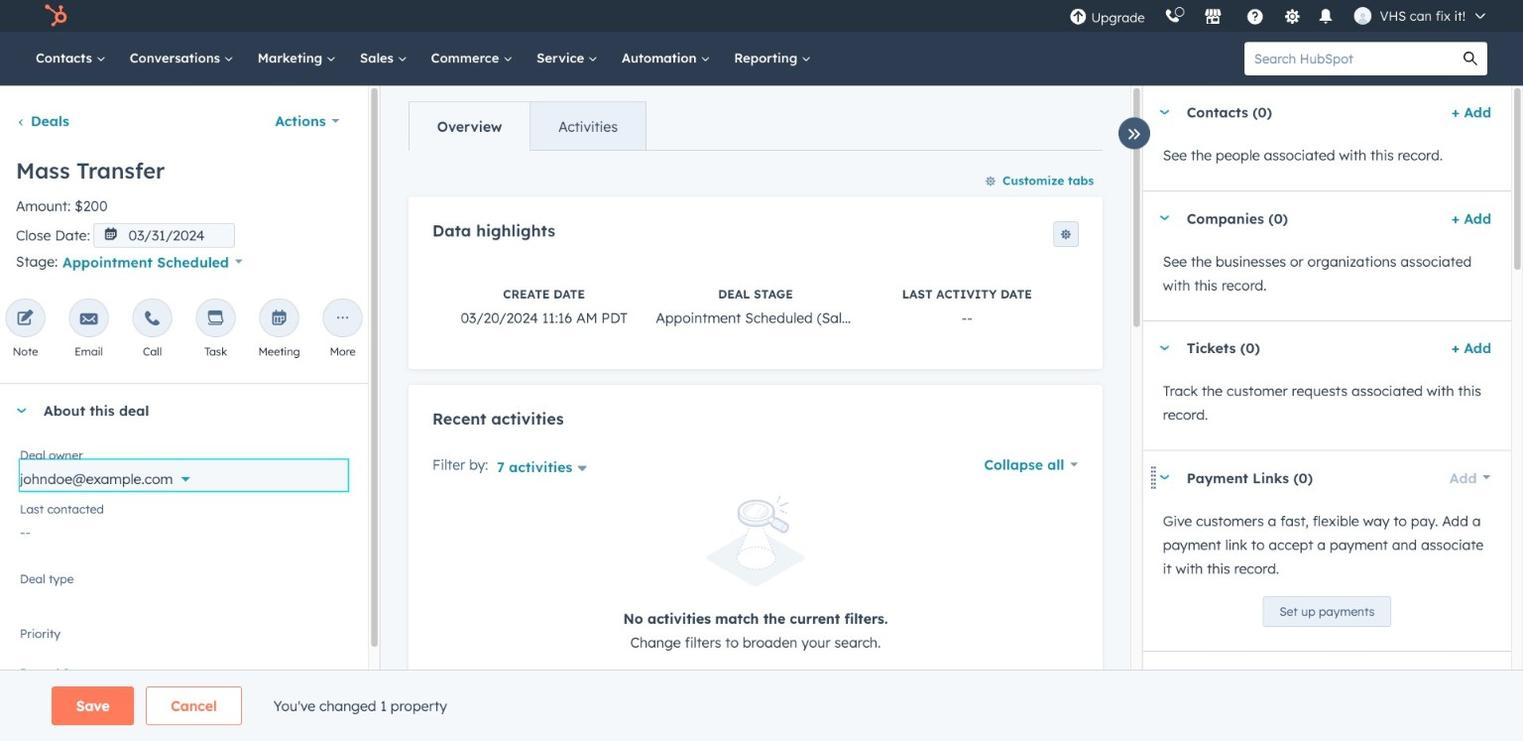 Task type: vqa. For each thing, say whether or not it's contained in the screenshot.
Analyze button
no



Task type: locate. For each thing, give the bounding box(es) containing it.
email image
[[80, 311, 98, 329]]

more image
[[334, 311, 352, 329]]

caret image
[[1160, 110, 1171, 115], [1160, 216, 1171, 221], [16, 408, 28, 413]]

Search HubSpot search field
[[1245, 42, 1454, 75]]

menu
[[1060, 0, 1500, 32]]

1 vertical spatial caret image
[[1160, 475, 1171, 480]]

caret image
[[1160, 345, 1171, 350], [1160, 475, 1171, 480], [1160, 676, 1171, 681]]

2 caret image from the top
[[1160, 475, 1171, 480]]

2 vertical spatial caret image
[[1160, 676, 1171, 681]]

call image
[[143, 311, 161, 329]]

-- text field
[[20, 514, 348, 545]]

0 vertical spatial caret image
[[1160, 110, 1171, 115]]

1 caret image from the top
[[1160, 345, 1171, 350]]

meeting image
[[270, 311, 288, 329]]

3 caret image from the top
[[1160, 676, 1171, 681]]

alert
[[433, 496, 1079, 654]]

navigation
[[409, 101, 647, 150]]

0 vertical spatial caret image
[[1160, 345, 1171, 350]]



Task type: describe. For each thing, give the bounding box(es) containing it.
1 vertical spatial caret image
[[1160, 216, 1171, 221]]

note image
[[16, 311, 34, 329]]

jacob simon image
[[1355, 7, 1373, 25]]

2 vertical spatial caret image
[[16, 408, 28, 413]]

MM/DD/YYYY text field
[[94, 223, 235, 248]]

task image
[[207, 311, 225, 329]]

marketplaces image
[[1205, 9, 1223, 27]]



